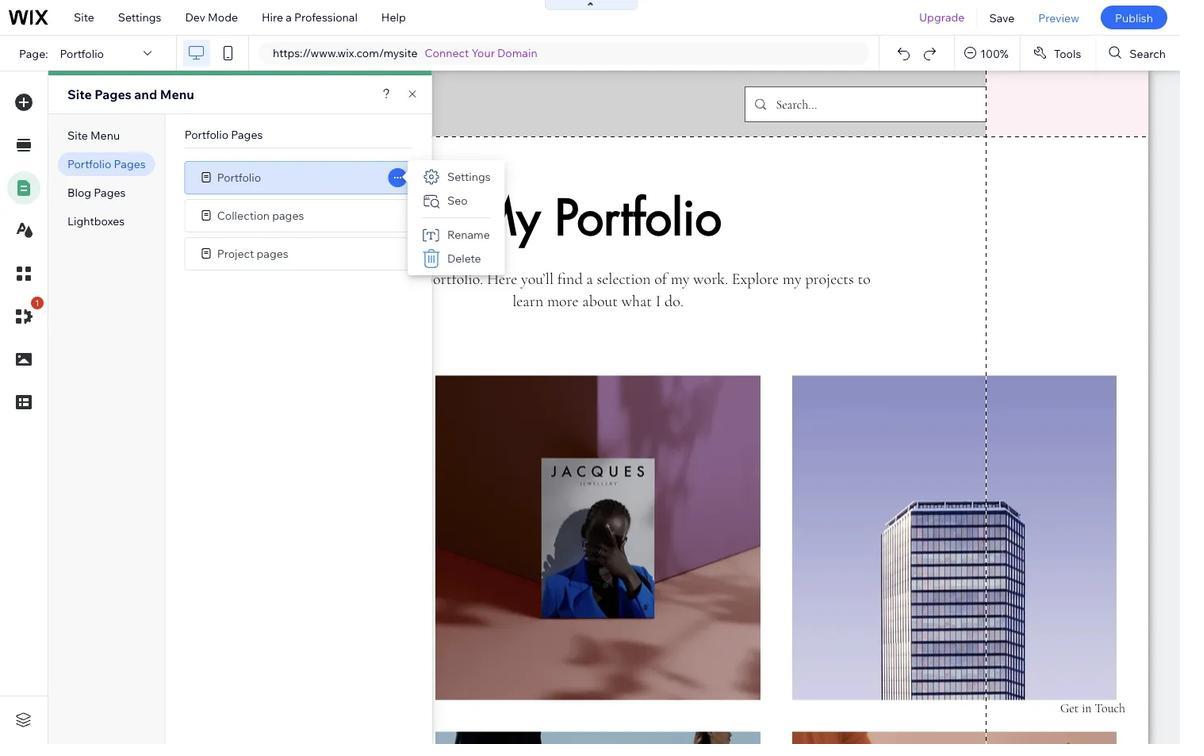 Task type: describe. For each thing, give the bounding box(es) containing it.
site for site menu
[[67, 128, 88, 142]]

0 vertical spatial settings
[[118, 10, 161, 24]]

site for site
[[74, 10, 94, 24]]

100% button
[[955, 36, 1020, 71]]

0 horizontal spatial portfolio pages
[[67, 157, 146, 171]]

site pages and menu
[[67, 86, 194, 102]]

preview
[[1039, 11, 1079, 24]]

save
[[989, 11, 1015, 24]]

publish button
[[1101, 6, 1168, 29]]

save button
[[978, 0, 1027, 35]]

search button
[[1096, 36, 1180, 71]]

hire a professional
[[262, 10, 358, 24]]

blog
[[67, 186, 91, 199]]

project pages
[[217, 247, 289, 261]]

dev mode
[[185, 10, 238, 24]]

upgrade
[[919, 10, 965, 24]]

pages for collection pages
[[272, 209, 304, 222]]

collection
[[217, 209, 270, 222]]

publish
[[1115, 11, 1153, 24]]

site for site pages and menu
[[67, 86, 92, 102]]

dev
[[185, 10, 205, 24]]



Task type: locate. For each thing, give the bounding box(es) containing it.
1 horizontal spatial settings
[[447, 170, 491, 184]]

https://www.wix.com/mysite connect your domain
[[273, 46, 538, 60]]

0 vertical spatial menu
[[160, 86, 194, 102]]

pages
[[272, 209, 304, 222], [257, 247, 289, 261]]

blog pages
[[67, 186, 126, 199]]

hire
[[262, 10, 283, 24]]

portfolio
[[60, 46, 104, 60], [185, 128, 229, 142], [67, 157, 111, 171], [217, 171, 261, 184]]

0 vertical spatial portfolio pages
[[185, 128, 263, 142]]

professional
[[294, 10, 358, 24]]

mode
[[208, 10, 238, 24]]

0 horizontal spatial settings
[[118, 10, 161, 24]]

0 horizontal spatial menu
[[90, 128, 120, 142]]

2 vertical spatial site
[[67, 128, 88, 142]]

lightboxes
[[67, 214, 125, 228]]

connect
[[425, 46, 469, 60]]

0 vertical spatial pages
[[272, 209, 304, 222]]

search
[[1130, 46, 1166, 60]]

portfolio pages
[[185, 128, 263, 142], [67, 157, 146, 171]]

1 horizontal spatial menu
[[160, 86, 194, 102]]

https://www.wix.com/mysite
[[273, 46, 418, 60]]

and
[[134, 86, 157, 102]]

pages right project
[[257, 247, 289, 261]]

tools
[[1054, 46, 1081, 60]]

rename
[[447, 228, 490, 242]]

menu
[[160, 86, 194, 102], [90, 128, 120, 142]]

settings left dev
[[118, 10, 161, 24]]

1 vertical spatial menu
[[90, 128, 120, 142]]

1 vertical spatial site
[[67, 86, 92, 102]]

project
[[217, 247, 254, 261]]

help
[[381, 10, 406, 24]]

settings
[[118, 10, 161, 24], [447, 170, 491, 184]]

1 vertical spatial pages
[[257, 247, 289, 261]]

1 vertical spatial settings
[[447, 170, 491, 184]]

1 horizontal spatial portfolio pages
[[185, 128, 263, 142]]

pages for project pages
[[257, 247, 289, 261]]

settings up seo
[[447, 170, 491, 184]]

pages
[[95, 86, 131, 102], [231, 128, 263, 142], [114, 157, 146, 171], [94, 186, 126, 199]]

site menu
[[67, 128, 120, 142]]

menu right and
[[160, 86, 194, 102]]

menu down site pages and menu
[[90, 128, 120, 142]]

0 vertical spatial site
[[74, 10, 94, 24]]

preview button
[[1027, 0, 1091, 35]]

100%
[[981, 46, 1009, 60]]

tools button
[[1021, 36, 1096, 71]]

delete
[[447, 251, 481, 265]]

collection pages
[[217, 209, 304, 222]]

domain
[[497, 46, 538, 60]]

seo
[[447, 194, 468, 207]]

site
[[74, 10, 94, 24], [67, 86, 92, 102], [67, 128, 88, 142]]

your
[[472, 46, 495, 60]]

a
[[286, 10, 292, 24]]

1 vertical spatial portfolio pages
[[67, 157, 146, 171]]

pages right the collection in the left of the page
[[272, 209, 304, 222]]



Task type: vqa. For each thing, say whether or not it's contained in the screenshot.
Preview
yes



